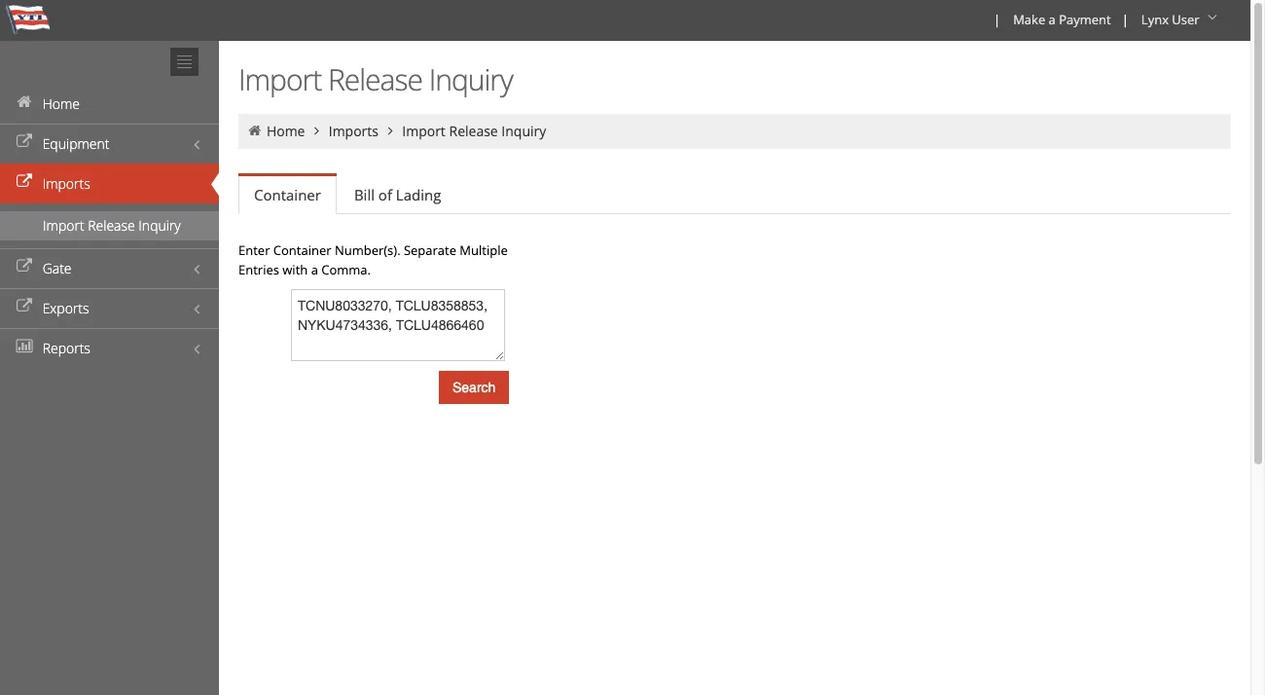 Task type: describe. For each thing, give the bounding box(es) containing it.
reports
[[42, 339, 90, 357]]

lynx
[[1142, 11, 1169, 28]]

user
[[1172, 11, 1200, 28]]

gate
[[42, 259, 72, 277]]

with
[[283, 261, 308, 278]]

container link
[[239, 176, 337, 214]]

equipment
[[42, 134, 110, 153]]

make a payment
[[1014, 11, 1112, 28]]

make a payment link
[[1005, 0, 1118, 41]]

1 vertical spatial imports
[[42, 174, 90, 193]]

container inside enter container number(s).  separate multiple entries with a comma.
[[273, 241, 332, 259]]

lading
[[396, 185, 441, 204]]

0 vertical spatial import
[[239, 59, 321, 99]]

bill of lading
[[354, 185, 441, 204]]

0 vertical spatial container
[[254, 185, 321, 204]]

inquiry for the right import release inquiry link
[[502, 122, 546, 140]]

lynx user
[[1142, 11, 1200, 28]]

0 horizontal spatial import release inquiry link
[[0, 211, 219, 240]]

search
[[453, 380, 496, 395]]

equipment link
[[0, 124, 219, 164]]

1 vertical spatial home
[[267, 122, 305, 140]]

gate link
[[0, 248, 219, 288]]

enter container number(s).  separate multiple entries with a comma.
[[239, 241, 508, 278]]

reports link
[[0, 328, 219, 368]]

lynx user link
[[1133, 0, 1230, 41]]

0 vertical spatial imports link
[[329, 122, 379, 140]]

1 horizontal spatial imports
[[329, 122, 379, 140]]

release for the right import release inquiry link
[[449, 122, 498, 140]]

number(s).
[[335, 241, 401, 259]]

angle down image
[[1203, 11, 1223, 24]]

exports
[[42, 299, 89, 317]]

search button
[[439, 371, 510, 404]]

external link image for equipment
[[15, 135, 34, 149]]

2 | from the left
[[1122, 11, 1129, 28]]

bill
[[354, 185, 375, 204]]

multiple
[[460, 241, 508, 259]]

bar chart image
[[15, 340, 34, 353]]

payment
[[1059, 11, 1112, 28]]

1 horizontal spatial home link
[[267, 122, 305, 140]]

0 horizontal spatial home image
[[15, 95, 34, 109]]



Task type: locate. For each thing, give the bounding box(es) containing it.
0 vertical spatial external link image
[[15, 260, 34, 274]]

0 vertical spatial home
[[42, 94, 80, 113]]

angle right image
[[308, 124, 326, 137], [382, 124, 399, 137]]

0 horizontal spatial import
[[43, 216, 84, 235]]

a
[[1049, 11, 1056, 28], [311, 261, 318, 278]]

| left make
[[994, 11, 1001, 28]]

1 vertical spatial import release inquiry
[[402, 122, 546, 140]]

1 horizontal spatial angle right image
[[382, 124, 399, 137]]

0 vertical spatial home image
[[15, 95, 34, 109]]

0 horizontal spatial angle right image
[[308, 124, 326, 137]]

angle right image up container link at the top left of the page
[[308, 124, 326, 137]]

0 horizontal spatial |
[[994, 11, 1001, 28]]

imports link
[[329, 122, 379, 140], [0, 164, 219, 203]]

2 horizontal spatial release
[[449, 122, 498, 140]]

home image up equipment link
[[15, 95, 34, 109]]

external link image down equipment link
[[15, 175, 34, 189]]

import release inquiry link up lading
[[402, 122, 546, 140]]

2 external link image from the top
[[15, 300, 34, 313]]

angle right image up of
[[382, 124, 399, 137]]

home image
[[15, 95, 34, 109], [246, 124, 263, 137]]

imports link up the bill
[[329, 122, 379, 140]]

external link image up bar chart image
[[15, 300, 34, 313]]

of
[[379, 185, 392, 204]]

comma.
[[322, 261, 371, 278]]

home link up container link at the top left of the page
[[267, 122, 305, 140]]

|
[[994, 11, 1001, 28], [1122, 11, 1129, 28]]

0 horizontal spatial a
[[311, 261, 318, 278]]

external link image inside gate link
[[15, 260, 34, 274]]

1 vertical spatial import
[[402, 122, 446, 140]]

release
[[328, 59, 422, 99], [449, 122, 498, 140], [88, 216, 135, 235]]

2 angle right image from the left
[[382, 124, 399, 137]]

1 horizontal spatial a
[[1049, 11, 1056, 28]]

separate
[[404, 241, 457, 259]]

1 horizontal spatial release
[[328, 59, 422, 99]]

release inside import release inquiry link
[[88, 216, 135, 235]]

1 horizontal spatial home
[[267, 122, 305, 140]]

1 angle right image from the left
[[308, 124, 326, 137]]

home
[[42, 94, 80, 113], [267, 122, 305, 140]]

a inside enter container number(s).  separate multiple entries with a comma.
[[311, 261, 318, 278]]

0 horizontal spatial home
[[42, 94, 80, 113]]

home link
[[0, 84, 219, 124], [267, 122, 305, 140]]

None text field
[[291, 289, 505, 361]]

external link image left equipment
[[15, 135, 34, 149]]

1 external link image from the top
[[15, 135, 34, 149]]

external link image inside equipment link
[[15, 135, 34, 149]]

2 vertical spatial import
[[43, 216, 84, 235]]

1 vertical spatial imports link
[[0, 164, 219, 203]]

1 vertical spatial inquiry
[[502, 122, 546, 140]]

1 vertical spatial external link image
[[15, 175, 34, 189]]

inquiry inside import release inquiry link
[[139, 216, 181, 235]]

external link image
[[15, 260, 34, 274], [15, 300, 34, 313]]

import
[[239, 59, 321, 99], [402, 122, 446, 140], [43, 216, 84, 235]]

1 vertical spatial home image
[[246, 124, 263, 137]]

external link image for exports
[[15, 300, 34, 313]]

1 vertical spatial container
[[273, 241, 332, 259]]

1 | from the left
[[994, 11, 1001, 28]]

bill of lading link
[[339, 175, 457, 214]]

import release inquiry link up gate link
[[0, 211, 219, 240]]

0 horizontal spatial release
[[88, 216, 135, 235]]

import release inquiry for the left import release inquiry link
[[43, 216, 181, 235]]

import release inquiry
[[239, 59, 513, 99], [402, 122, 546, 140], [43, 216, 181, 235]]

1 horizontal spatial imports link
[[329, 122, 379, 140]]

0 vertical spatial external link image
[[15, 135, 34, 149]]

1 external link image from the top
[[15, 260, 34, 274]]

external link image inside imports link
[[15, 175, 34, 189]]

external link image left gate
[[15, 260, 34, 274]]

release for the left import release inquiry link
[[88, 216, 135, 235]]

0 horizontal spatial imports
[[42, 174, 90, 193]]

2 external link image from the top
[[15, 175, 34, 189]]

0 horizontal spatial imports link
[[0, 164, 219, 203]]

enter
[[239, 241, 270, 259]]

2 vertical spatial release
[[88, 216, 135, 235]]

1 horizontal spatial import release inquiry link
[[402, 122, 546, 140]]

home image up container link at the top left of the page
[[246, 124, 263, 137]]

2 vertical spatial inquiry
[[139, 216, 181, 235]]

home link up equipment
[[0, 84, 219, 124]]

entries
[[239, 261, 279, 278]]

import release inquiry link
[[402, 122, 546, 140], [0, 211, 219, 240]]

container
[[254, 185, 321, 204], [273, 241, 332, 259]]

1 horizontal spatial |
[[1122, 11, 1129, 28]]

1 vertical spatial import release inquiry link
[[0, 211, 219, 240]]

a right make
[[1049, 11, 1056, 28]]

inquiry
[[429, 59, 513, 99], [502, 122, 546, 140], [139, 216, 181, 235]]

container up enter
[[254, 185, 321, 204]]

1 vertical spatial release
[[449, 122, 498, 140]]

0 vertical spatial import release inquiry link
[[402, 122, 546, 140]]

imports down equipment
[[42, 174, 90, 193]]

exports link
[[0, 288, 219, 328]]

0 vertical spatial inquiry
[[429, 59, 513, 99]]

2 horizontal spatial import
[[402, 122, 446, 140]]

external link image inside exports link
[[15, 300, 34, 313]]

imports link down equipment
[[0, 164, 219, 203]]

0 vertical spatial release
[[328, 59, 422, 99]]

external link image for imports
[[15, 175, 34, 189]]

imports up the bill
[[329, 122, 379, 140]]

0 vertical spatial a
[[1049, 11, 1056, 28]]

1 vertical spatial a
[[311, 261, 318, 278]]

imports
[[329, 122, 379, 140], [42, 174, 90, 193]]

1 horizontal spatial home image
[[246, 124, 263, 137]]

1 vertical spatial external link image
[[15, 300, 34, 313]]

container up with
[[273, 241, 332, 259]]

external link image
[[15, 135, 34, 149], [15, 175, 34, 189]]

external link image for gate
[[15, 260, 34, 274]]

0 vertical spatial import release inquiry
[[239, 59, 513, 99]]

0 vertical spatial imports
[[329, 122, 379, 140]]

import release inquiry for the right import release inquiry link
[[402, 122, 546, 140]]

1 horizontal spatial import
[[239, 59, 321, 99]]

2 vertical spatial import release inquiry
[[43, 216, 181, 235]]

home up equipment
[[42, 94, 80, 113]]

inquiry for the left import release inquiry link
[[139, 216, 181, 235]]

0 horizontal spatial home link
[[0, 84, 219, 124]]

home up container link at the top left of the page
[[267, 122, 305, 140]]

a right with
[[311, 261, 318, 278]]

make
[[1014, 11, 1046, 28]]

| left lynx
[[1122, 11, 1129, 28]]



Task type: vqa. For each thing, say whether or not it's contained in the screenshot.
team
no



